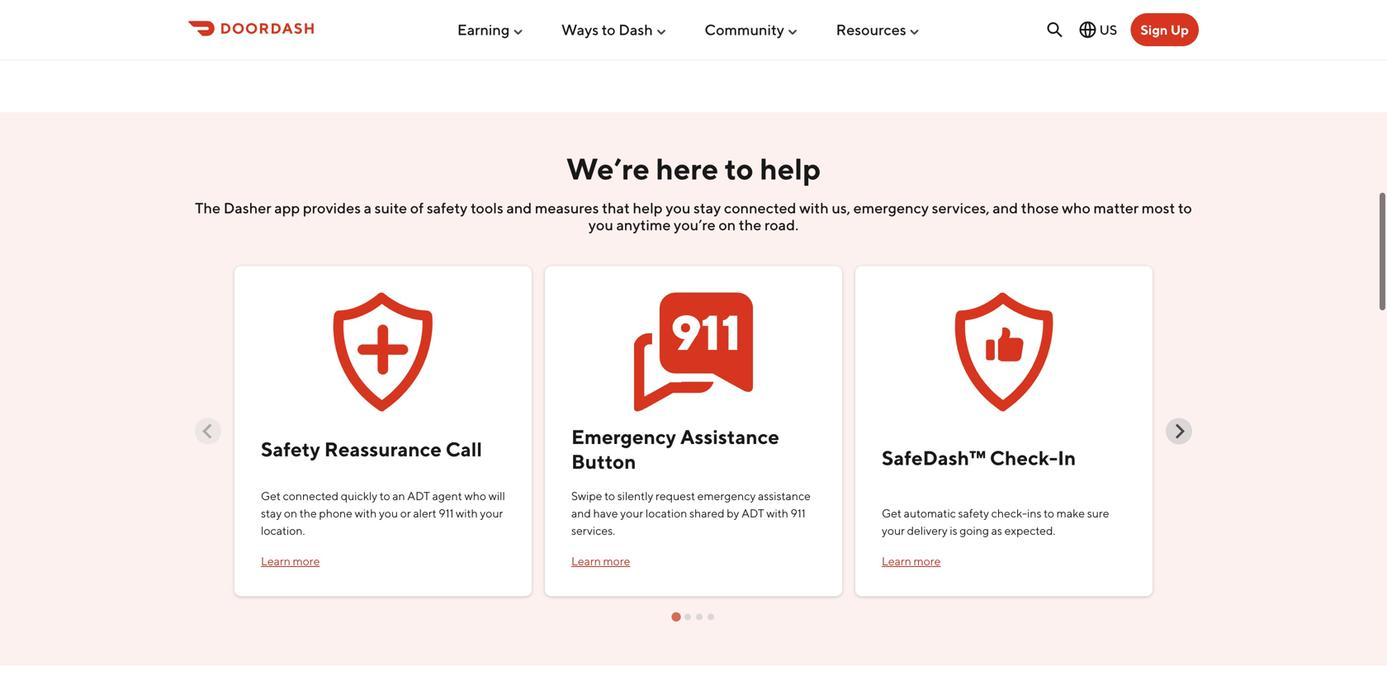 Task type: vqa. For each thing, say whether or not it's contained in the screenshot.
right "Learn more" link
yes



Task type: describe. For each thing, give the bounding box(es) containing it.
button
[[571, 450, 636, 474]]

adt inside get connected quickly to an adt agent who will stay on the phone with you or alert 911 with your location.
[[407, 489, 430, 503]]

services.
[[571, 524, 615, 538]]

connected inside get connected quickly to an adt agent who will stay on the phone with you or alert 911 with your location.
[[283, 489, 339, 503]]

sign
[[1141, 22, 1168, 38]]

to inside swipe to silently request emergency assistance and have your location shared by adt with 911 services.
[[605, 489, 615, 503]]

app
[[274, 199, 300, 217]]

the inside get connected quickly to an adt agent who will stay on the phone with you or alert 911 with your location.
[[300, 507, 317, 520]]

dx safedash logo contentcard image
[[945, 280, 1064, 412]]

2 services from the left
[[778, 17, 820, 31]]

or
[[400, 507, 411, 520]]

stay inside get connected quickly to an adt agent who will stay on the phone with you or alert 911 with your location.
[[261, 507, 282, 520]]

we're here to help
[[566, 151, 821, 186]]

with inside the dasher app provides a suite of safety tools and measures that help you stay connected with us, emergency services, and those who matter most to you anytime you're on the road.
[[799, 199, 829, 217]]

to inside get connected quickly to an adt agent who will stay on the phone with you or alert 911 with your location.
[[380, 489, 390, 503]]

1 terms from the left
[[558, 17, 587, 31]]

quickly
[[341, 489, 377, 503]]

by
[[727, 507, 739, 520]]

found
[[641, 17, 671, 31]]

call
[[446, 438, 482, 461]]

automatic
[[904, 507, 956, 520]]

safety
[[261, 438, 320, 461]]

to inside ways to dash link
[[602, 21, 616, 39]]

alert
[[413, 507, 437, 520]]

agent
[[432, 489, 462, 503]]

learn for safedash™ check-in
[[882, 555, 911, 568]]

next slide image
[[1171, 424, 1187, 440]]

learn for safety reassurance call
[[261, 555, 291, 568]]

we're
[[566, 151, 650, 186]]

make
[[1057, 507, 1085, 520]]

we're here to help region
[[195, 260, 1192, 623]]

assistance
[[758, 489, 811, 503]]

measures
[[535, 199, 599, 217]]

learn more link for safety reassurance call
[[261, 555, 320, 568]]

community
[[705, 21, 784, 39]]

the dasher app provides a suite of safety tools and measures that help you stay connected with us, emergency services, and those who matter most to you anytime you're on the road.
[[195, 199, 1192, 234]]

delivery
[[907, 524, 948, 538]]

emergency inside the dasher app provides a suite of safety tools and measures that help you stay connected with us, emergency services, and those who matter most to you anytime you're on the road.
[[854, 199, 929, 217]]

reassurance
[[324, 438, 442, 461]]

services,
[[932, 199, 990, 217]]

the
[[195, 199, 221, 217]]

location.
[[261, 524, 305, 538]]

you down here
[[666, 199, 691, 217]]

tools
[[471, 199, 504, 217]]

learn more for safedash™ check-in
[[882, 555, 941, 568]]

us,
[[832, 199, 851, 217]]

as
[[991, 524, 1002, 538]]

ways to dash link
[[561, 14, 668, 45]]

ways
[[561, 21, 599, 39]]

dasher
[[224, 199, 271, 217]]

suite
[[375, 199, 407, 217]]

more for safedash™ check-in
[[914, 555, 941, 568]]

in
[[1058, 446, 1076, 470]]

assistance
[[680, 425, 779, 449]]

sign up button
[[1131, 13, 1199, 46]]

. by using these services you agree to adt's terms of service
[[697, 17, 1001, 31]]

*adt's services are subject to the terms of service found
[[386, 17, 674, 31]]

are
[[467, 17, 483, 31]]

sign up
[[1141, 22, 1189, 38]]

earning link
[[457, 14, 525, 45]]

emergency assistance button
[[571, 425, 779, 474]]

a
[[364, 199, 372, 217]]

here
[[656, 151, 719, 186]]

shared
[[689, 507, 725, 520]]

by
[[702, 17, 715, 31]]

get connected quickly to an adt agent who will stay on the phone with you or alert 911 with your location.
[[261, 489, 505, 538]]

will
[[489, 489, 505, 503]]

using
[[717, 17, 745, 31]]

us
[[1100, 22, 1118, 38]]

community link
[[705, 14, 799, 45]]

on inside get connected quickly to an adt agent who will stay on the phone with you or alert 911 with your location.
[[284, 507, 297, 520]]

to right agree
[[875, 17, 886, 31]]

get for safety reassurance call
[[261, 489, 281, 503]]

phone
[[319, 507, 353, 520]]

1 horizontal spatial of
[[589, 17, 600, 31]]

that
[[602, 199, 630, 217]]

sure
[[1087, 507, 1109, 520]]

is
[[950, 524, 958, 538]]

your inside get connected quickly to an adt agent who will stay on the phone with you or alert 911 with your location.
[[480, 507, 503, 520]]



Task type: locate. For each thing, give the bounding box(es) containing it.
with down the quickly
[[355, 507, 377, 520]]

with inside swipe to silently request emergency assistance and have your location shared by adt with 911 services.
[[766, 507, 789, 520]]

on inside the dasher app provides a suite of safety tools and measures that help you stay connected with us, emergency services, and those who matter most to you anytime you're on the road.
[[719, 216, 736, 234]]

safety inside the dasher app provides a suite of safety tools and measures that help you stay connected with us, emergency services, and those who matter most to you anytime you're on the road.
[[427, 199, 468, 217]]

of left dash
[[589, 17, 600, 31]]

get up location.
[[261, 489, 281, 503]]

0 horizontal spatial your
[[480, 507, 503, 520]]

emergency
[[571, 425, 676, 449]]

terms right adt's
[[921, 17, 950, 31]]

0 horizontal spatial connected
[[283, 489, 339, 503]]

and down swipe
[[571, 507, 591, 520]]

emergency up by
[[697, 489, 756, 503]]

1 vertical spatial the
[[739, 216, 762, 234]]

safety left "tools"
[[427, 199, 468, 217]]

service right adt's
[[965, 17, 1001, 31]]

learn for emergency assistance button
[[571, 555, 601, 568]]

2 learn more link from the left
[[571, 555, 630, 568]]

0 horizontal spatial service
[[602, 17, 638, 31]]

0 horizontal spatial terms
[[558, 17, 587, 31]]

1 learn more link from the left
[[261, 555, 320, 568]]

0 horizontal spatial stay
[[261, 507, 282, 520]]

your for safedash™ check-in
[[882, 524, 905, 538]]

1 horizontal spatial learn
[[571, 555, 601, 568]]

ways to dash
[[561, 21, 653, 39]]

terms left dash
[[558, 17, 587, 31]]

the
[[538, 17, 556, 31], [739, 216, 762, 234], [300, 507, 317, 520]]

you left agree
[[822, 17, 841, 31]]

2 horizontal spatial learn more link
[[882, 555, 941, 568]]

1 more from the left
[[293, 555, 320, 568]]

service left found
[[602, 17, 638, 31]]

check-
[[991, 507, 1027, 520]]

learn more link down delivery
[[882, 555, 941, 568]]

learn more down services.
[[571, 555, 630, 568]]

1 services from the left
[[423, 17, 465, 31]]

your down silently
[[620, 507, 643, 520]]

learn more link down location.
[[261, 555, 320, 568]]

expected.
[[1005, 524, 1056, 538]]

services right the these
[[778, 17, 820, 31]]

more down delivery
[[914, 555, 941, 568]]

you're
[[674, 216, 716, 234]]

help
[[760, 151, 821, 186], [633, 199, 663, 217]]

who right those
[[1062, 199, 1091, 217]]

1 horizontal spatial the
[[538, 17, 556, 31]]

dx emergency logo contentcard image
[[634, 280, 753, 412]]

connected inside the dasher app provides a suite of safety tools and measures that help you stay connected with us, emergency services, and those who matter most to you anytime you're on the road.
[[724, 199, 796, 217]]

help inside the dasher app provides a suite of safety tools and measures that help you stay connected with us, emergency services, and those who matter most to you anytime you're on the road.
[[633, 199, 663, 217]]

you
[[822, 17, 841, 31], [666, 199, 691, 217], [589, 216, 613, 234], [379, 507, 398, 520]]

help up road.
[[760, 151, 821, 186]]

to right here
[[725, 151, 754, 186]]

911 inside get connected quickly to an adt agent who will stay on the phone with you or alert 911 with your location.
[[439, 507, 454, 520]]

0 vertical spatial safety
[[427, 199, 468, 217]]

adt up alert
[[407, 489, 430, 503]]

get for safedash™ check-in
[[882, 507, 902, 520]]

terms
[[558, 17, 587, 31], [921, 17, 950, 31]]

1 horizontal spatial adt
[[742, 507, 764, 520]]

2 911 from the left
[[791, 507, 806, 520]]

agree
[[843, 17, 873, 31]]

2 horizontal spatial learn more
[[882, 555, 941, 568]]

who
[[1062, 199, 1091, 217], [464, 489, 486, 503]]

who left 'will'
[[464, 489, 486, 503]]

with down assistance
[[766, 507, 789, 520]]

emergency right us,
[[854, 199, 929, 217]]

learn more down delivery
[[882, 555, 941, 568]]

0 vertical spatial help
[[760, 151, 821, 186]]

2 horizontal spatial more
[[914, 555, 941, 568]]

those
[[1021, 199, 1059, 217]]

1 learn from the left
[[261, 555, 291, 568]]

your
[[480, 507, 503, 520], [620, 507, 643, 520], [882, 524, 905, 538]]

safedash™
[[882, 446, 986, 470]]

.
[[697, 17, 700, 31]]

dash
[[619, 21, 653, 39]]

and inside swipe to silently request emergency assistance and have your location shared by adt with 911 services.
[[571, 507, 591, 520]]

0 horizontal spatial adt
[[407, 489, 430, 503]]

ins
[[1027, 507, 1042, 520]]

of right suite
[[410, 199, 424, 217]]

0 horizontal spatial learn more
[[261, 555, 320, 568]]

learn more down location.
[[261, 555, 320, 568]]

1 learn more from the left
[[261, 555, 320, 568]]

and right "tools"
[[507, 199, 532, 217]]

globe line image
[[1078, 20, 1098, 40]]

learn more link for safedash™ check-in
[[882, 555, 941, 568]]

more down services.
[[603, 555, 630, 568]]

1 vertical spatial connected
[[283, 489, 339, 503]]

1 vertical spatial adt
[[742, 507, 764, 520]]

and
[[507, 199, 532, 217], [993, 199, 1018, 217], [571, 507, 591, 520]]

select a slide to show tab list
[[228, 609, 1159, 623]]

2 horizontal spatial the
[[739, 216, 762, 234]]

learn
[[261, 555, 291, 568], [571, 555, 601, 568], [882, 555, 911, 568]]

to left an
[[380, 489, 390, 503]]

0 horizontal spatial emergency
[[697, 489, 756, 503]]

2 more from the left
[[603, 555, 630, 568]]

1 horizontal spatial 911
[[791, 507, 806, 520]]

safety inside get automatic safety check-ins to make sure your delivery is going as expected.
[[958, 507, 989, 520]]

swipe
[[571, 489, 602, 503]]

adt right by
[[742, 507, 764, 520]]

0 horizontal spatial and
[[507, 199, 532, 217]]

the inside the dasher app provides a suite of safety tools and measures that help you stay connected with us, emergency services, and those who matter most to you anytime you're on the road.
[[739, 216, 762, 234]]

to right "ins"
[[1044, 507, 1054, 520]]

1 horizontal spatial learn more link
[[571, 555, 630, 568]]

0 vertical spatial stay
[[694, 199, 721, 217]]

earning
[[457, 21, 510, 39]]

911 inside swipe to silently request emergency assistance and have your location shared by adt with 911 services.
[[791, 507, 806, 520]]

0 horizontal spatial more
[[293, 555, 320, 568]]

1 horizontal spatial help
[[760, 151, 821, 186]]

to right subject
[[526, 17, 536, 31]]

these
[[747, 17, 776, 31]]

connected up phone
[[283, 489, 339, 503]]

learn more link
[[261, 555, 320, 568], [571, 555, 630, 568], [882, 555, 941, 568]]

1 horizontal spatial on
[[719, 216, 736, 234]]

with down the agent
[[456, 507, 478, 520]]

stay inside the dasher app provides a suite of safety tools and measures that help you stay connected with us, emergency services, and those who matter most to you anytime you're on the road.
[[694, 199, 721, 217]]

2 horizontal spatial your
[[882, 524, 905, 538]]

3 more from the left
[[914, 555, 941, 568]]

your inside swipe to silently request emergency assistance and have your location shared by adt with 911 services.
[[620, 507, 643, 520]]

safety reassurance call
[[261, 438, 482, 461]]

previous slide image
[[200, 424, 216, 440]]

1 horizontal spatial and
[[571, 507, 591, 520]]

to inside the dasher app provides a suite of safety tools and measures that help you stay connected with us, emergency services, and those who matter most to you anytime you're on the road.
[[1178, 199, 1192, 217]]

emergency
[[854, 199, 929, 217], [697, 489, 756, 503]]

1 horizontal spatial services
[[778, 17, 820, 31]]

get left automatic on the bottom
[[882, 507, 902, 520]]

emergency inside swipe to silently request emergency assistance and have your location shared by adt with 911 services.
[[697, 489, 756, 503]]

0 vertical spatial who
[[1062, 199, 1091, 217]]

your inside get automatic safety check-ins to make sure your delivery is going as expected.
[[882, 524, 905, 538]]

2 vertical spatial the
[[300, 507, 317, 520]]

dx reassurance logo contentcard image
[[324, 280, 443, 412]]

1 vertical spatial get
[[882, 507, 902, 520]]

1 service from the left
[[602, 17, 638, 31]]

911 down the agent
[[439, 507, 454, 520]]

service
[[602, 17, 638, 31], [965, 17, 1001, 31]]

to up have
[[605, 489, 615, 503]]

going
[[960, 524, 989, 538]]

1 horizontal spatial service
[[965, 17, 1001, 31]]

anytime
[[616, 216, 671, 234]]

more for emergency assistance button
[[603, 555, 630, 568]]

0 horizontal spatial the
[[300, 507, 317, 520]]

0 horizontal spatial on
[[284, 507, 297, 520]]

2 learn more from the left
[[571, 555, 630, 568]]

resources link
[[836, 14, 921, 45]]

2 learn from the left
[[571, 555, 601, 568]]

stay down we're here to help
[[694, 199, 721, 217]]

1 horizontal spatial safety
[[958, 507, 989, 520]]

services left are
[[423, 17, 465, 31]]

0 vertical spatial emergency
[[854, 199, 929, 217]]

location
[[646, 507, 687, 520]]

1 horizontal spatial get
[[882, 507, 902, 520]]

and left those
[[993, 199, 1018, 217]]

road.
[[765, 216, 799, 234]]

get
[[261, 489, 281, 503], [882, 507, 902, 520]]

1 vertical spatial stay
[[261, 507, 282, 520]]

0 horizontal spatial learn more link
[[261, 555, 320, 568]]

who inside the dasher app provides a suite of safety tools and measures that help you stay connected with us, emergency services, and those who matter most to you anytime you're on the road.
[[1062, 199, 1091, 217]]

more for safety reassurance call
[[293, 555, 320, 568]]

learn down services.
[[571, 555, 601, 568]]

up
[[1171, 22, 1189, 38]]

connected right you're
[[724, 199, 796, 217]]

who inside get connected quickly to an adt agent who will stay on the phone with you or alert 911 with your location.
[[464, 489, 486, 503]]

0 vertical spatial get
[[261, 489, 281, 503]]

you left or
[[379, 507, 398, 520]]

0 horizontal spatial get
[[261, 489, 281, 503]]

0 horizontal spatial safety
[[427, 199, 468, 217]]

adt's
[[888, 17, 918, 31]]

you left anytime at the left top of the page
[[589, 216, 613, 234]]

of
[[589, 17, 600, 31], [952, 17, 963, 31], [410, 199, 424, 217]]

more down location.
[[293, 555, 320, 568]]

resources
[[836, 21, 906, 39]]

adt inside swipe to silently request emergency assistance and have your location shared by adt with 911 services.
[[742, 507, 764, 520]]

2 horizontal spatial and
[[993, 199, 1018, 217]]

swipe to silently request emergency assistance and have your location shared by adt with 911 services.
[[571, 489, 811, 538]]

on
[[719, 216, 736, 234], [284, 507, 297, 520]]

1 horizontal spatial emergency
[[854, 199, 929, 217]]

request
[[656, 489, 695, 503]]

1 vertical spatial help
[[633, 199, 663, 217]]

911 down assistance
[[791, 507, 806, 520]]

learn more link down services.
[[571, 555, 630, 568]]

safety
[[427, 199, 468, 217], [958, 507, 989, 520]]

get inside get automatic safety check-ins to make sure your delivery is going as expected.
[[882, 507, 902, 520]]

3 learn more link from the left
[[882, 555, 941, 568]]

0 vertical spatial connected
[[724, 199, 796, 217]]

help right that
[[633, 199, 663, 217]]

the left ways
[[538, 17, 556, 31]]

of right adt's
[[952, 17, 963, 31]]

learn more
[[261, 555, 320, 568], [571, 555, 630, 568], [882, 555, 941, 568]]

your for emergency assistance button
[[620, 507, 643, 520]]

silently
[[617, 489, 653, 503]]

1 horizontal spatial connected
[[724, 199, 796, 217]]

1 horizontal spatial learn more
[[571, 555, 630, 568]]

safety up "going"
[[958, 507, 989, 520]]

2 horizontal spatial of
[[952, 17, 963, 31]]

1 vertical spatial who
[[464, 489, 486, 503]]

2 service from the left
[[965, 17, 1001, 31]]

0 horizontal spatial of
[[410, 199, 424, 217]]

stay
[[694, 199, 721, 217], [261, 507, 282, 520]]

safedash™ check-in
[[882, 446, 1076, 470]]

*adt's
[[386, 17, 421, 31]]

learn down delivery
[[882, 555, 911, 568]]

with
[[799, 199, 829, 217], [355, 507, 377, 520], [456, 507, 478, 520], [766, 507, 789, 520]]

of inside the dasher app provides a suite of safety tools and measures that help you stay connected with us, emergency services, and those who matter most to you anytime you're on the road.
[[410, 199, 424, 217]]

1 vertical spatial emergency
[[697, 489, 756, 503]]

most
[[1142, 199, 1175, 217]]

1 vertical spatial safety
[[958, 507, 989, 520]]

0 horizontal spatial learn
[[261, 555, 291, 568]]

get automatic safety check-ins to make sure your delivery is going as expected.
[[882, 507, 1109, 538]]

on up location.
[[284, 507, 297, 520]]

to left dash
[[602, 21, 616, 39]]

0 horizontal spatial services
[[423, 17, 465, 31]]

2 terms from the left
[[921, 17, 950, 31]]

learn down location.
[[261, 555, 291, 568]]

you inside get connected quickly to an adt agent who will stay on the phone with you or alert 911 with your location.
[[379, 507, 398, 520]]

learn more for emergency assistance button
[[571, 555, 630, 568]]

1 horizontal spatial more
[[603, 555, 630, 568]]

0 vertical spatial adt
[[407, 489, 430, 503]]

1 horizontal spatial stay
[[694, 199, 721, 217]]

adt
[[407, 489, 430, 503], [742, 507, 764, 520]]

have
[[593, 507, 618, 520]]

3 learn from the left
[[882, 555, 911, 568]]

matter
[[1094, 199, 1139, 217]]

0 horizontal spatial 911
[[439, 507, 454, 520]]

provides
[[303, 199, 361, 217]]

0 vertical spatial the
[[538, 17, 556, 31]]

learn more for safety reassurance call
[[261, 555, 320, 568]]

with left us,
[[799, 199, 829, 217]]

the left road.
[[739, 216, 762, 234]]

more
[[293, 555, 320, 568], [603, 555, 630, 568], [914, 555, 941, 568]]

your down 'will'
[[480, 507, 503, 520]]

2 horizontal spatial learn
[[882, 555, 911, 568]]

to
[[526, 17, 536, 31], [875, 17, 886, 31], [602, 21, 616, 39], [725, 151, 754, 186], [1178, 199, 1192, 217], [380, 489, 390, 503], [605, 489, 615, 503], [1044, 507, 1054, 520]]

1 horizontal spatial who
[[1062, 199, 1091, 217]]

on right you're
[[719, 216, 736, 234]]

stay up location.
[[261, 507, 282, 520]]

get inside get connected quickly to an adt agent who will stay on the phone with you or alert 911 with your location.
[[261, 489, 281, 503]]

learn more link for emergency assistance button
[[571, 555, 630, 568]]

subject
[[485, 17, 523, 31]]

1 horizontal spatial terms
[[921, 17, 950, 31]]

1 vertical spatial on
[[284, 507, 297, 520]]

to inside get automatic safety check-ins to make sure your delivery is going as expected.
[[1044, 507, 1054, 520]]

3 learn more from the left
[[882, 555, 941, 568]]

your left delivery
[[882, 524, 905, 538]]

an
[[392, 489, 405, 503]]

0 horizontal spatial who
[[464, 489, 486, 503]]

1 911 from the left
[[439, 507, 454, 520]]

to right "most"
[[1178, 199, 1192, 217]]

1 horizontal spatial your
[[620, 507, 643, 520]]

0 vertical spatial on
[[719, 216, 736, 234]]

the left phone
[[300, 507, 317, 520]]

check-
[[990, 446, 1058, 470]]

0 horizontal spatial help
[[633, 199, 663, 217]]



